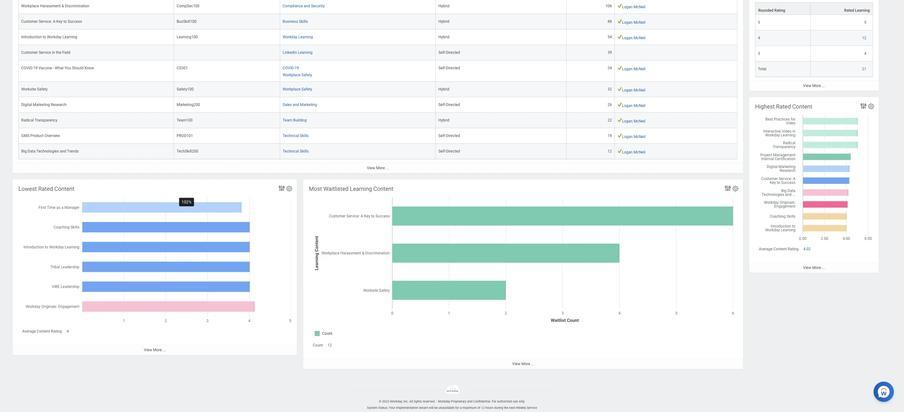 Task type: describe. For each thing, give the bounding box(es) containing it.
product
[[30, 134, 44, 138]]

self- for 19
[[439, 134, 446, 138]]

logan for 12
[[623, 150, 633, 155]]

most waitlisted learning content element
[[303, 180, 744, 370]]

reserved.
[[423, 401, 436, 404]]

view inside most popular media / courses element
[[367, 166, 375, 171]]

2 marketing from the left
[[300, 103, 317, 107]]

skills for prod101
[[300, 134, 309, 138]]

more inside learning content by rating element
[[813, 84, 822, 88]]

most popular media / courses element
[[13, 0, 744, 174]]

1 cell from the left
[[174, 45, 280, 61]]

compliance and security link
[[283, 3, 325, 8]]

business skills link
[[283, 18, 308, 24]]

system
[[367, 407, 378, 410]]

self-directed for 26
[[439, 103, 460, 107]]

12 inside most waitlisted learning content element
[[328, 344, 332, 348]]

- inside © 2023 workday, inc. all rights reserved. - workday proprietary and confidential. for authorized use only. system status: your implementation tenant will be unavailable for a maximum of 12 hours during the next weekly service
[[437, 401, 437, 404]]

hybrid for compliance and security
[[439, 4, 450, 8]]

view more ... inside learning content by rating element
[[804, 84, 826, 88]]

12 inside most popular media / courses element
[[608, 149, 612, 154]]

of
[[478, 407, 481, 410]]

... inside most popular media / courses element
[[386, 166, 389, 171]]

self-directed element for 39
[[439, 49, 460, 55]]

will
[[429, 407, 434, 410]]

service inside © 2023 workday, inc. all rights reserved. - workday proprietary and confidential. for authorized use only. system status: your implementation tenant will be unavailable for a maximum of 12 hours during the next weekly service
[[527, 407, 537, 410]]

sales and marketing
[[283, 103, 317, 107]]

logan for 88
[[623, 20, 633, 25]]

hybrid element for workplace safety
[[439, 86, 450, 92]]

21 button
[[863, 67, 868, 72]]

hybrid element for team building
[[439, 117, 450, 123]]

2 workplace safety from the top
[[283, 87, 312, 92]]

row containing gms product overview
[[18, 129, 738, 144]]

covid-19 link
[[283, 65, 299, 70]]

covid-19 vaccine - what you should know
[[21, 66, 94, 70]]

logan mcneil for 34
[[623, 67, 646, 71]]

linkedin
[[283, 50, 297, 55]]

should
[[72, 66, 84, 70]]

compsec100
[[177, 4, 200, 8]]

highest rated content
[[756, 103, 813, 110]]

for
[[456, 407, 460, 410]]

more inside most popular media / courses element
[[376, 166, 385, 171]]

items selected list
[[283, 65, 322, 78]]

logan mcneil link for 34
[[623, 66, 646, 71]]

average content rating for lowest
[[22, 330, 62, 334]]

logan for 54
[[623, 36, 633, 40]]

a
[[460, 407, 462, 410]]

workday learning
[[283, 35, 313, 39]]

54
[[608, 35, 612, 39]]

technical skills for techskill200
[[283, 149, 309, 154]]

radical transparency
[[21, 118, 57, 123]]

1 workplace safety link from the top
[[283, 72, 312, 77]]

logan for 26
[[623, 104, 633, 108]]

2 self-directed from the top
[[439, 66, 460, 70]]

mcneil for 22
[[634, 119, 646, 124]]

what
[[55, 66, 64, 70]]

4 for top 4 button
[[865, 51, 867, 56]]

techskill200
[[177, 149, 198, 154]]

data
[[28, 149, 35, 154]]

customer for customer service: a key to success
[[21, 19, 38, 24]]

mcneil for 34
[[634, 67, 646, 71]]

customer service: a key to success
[[21, 19, 82, 24]]

safety100
[[177, 87, 194, 92]]

compliance and security
[[283, 4, 325, 8]]

logan mcneil for 12
[[623, 150, 646, 155]]

&
[[62, 4, 64, 8]]

workplace for 2nd workplace safety link
[[283, 87, 301, 92]]

12 inside © 2023 workday, inc. all rights reserved. - workday proprietary and confidential. for authorized use only. system status: your implementation tenant will be unavailable for a maximum of 12 hours during the next weekly service
[[481, 407, 485, 410]]

most
[[309, 186, 322, 192]]

workplace for second workplace safety link from the bottom
[[283, 73, 301, 77]]

106
[[606, 4, 612, 8]]

... for lowest rated content
[[163, 349, 166, 353]]

digital marketing research
[[21, 103, 67, 107]]

learning for rated learning
[[856, 8, 870, 13]]

trends
[[67, 149, 79, 154]]

0 vertical spatial 12 button
[[863, 36, 868, 41]]

and left trends
[[60, 149, 66, 154]]

logan mcneil link for 106
[[623, 3, 646, 9]]

marketing200
[[177, 103, 200, 107]]

you
[[65, 66, 71, 70]]

mcneil for 32
[[634, 88, 646, 93]]

business
[[283, 19, 298, 24]]

technical for techskill200
[[283, 149, 299, 154]]

1 horizontal spatial 19
[[608, 134, 612, 138]]

customer service in the field
[[21, 50, 70, 55]]

workday inside © 2023 workday, inc. all rights reserved. - workday proprietary and confidential. for authorized use only. system status: your implementation tenant will be unavailable for a maximum of 12 hours during the next weekly service
[[438, 401, 450, 404]]

0 vertical spatial 4 button
[[865, 51, 868, 56]]

configure and view chart data image for lowest rated content
[[278, 185, 286, 192]]

2 self- from the top
[[439, 66, 446, 70]]

self-directed for 19
[[439, 134, 460, 138]]

business skills
[[283, 19, 308, 24]]

average for highest
[[759, 247, 773, 252]]

22
[[608, 118, 612, 123]]

102%
[[182, 200, 192, 205]]

key
[[56, 19, 63, 24]]

workplace harassment & discrimination
[[21, 4, 89, 8]]

88
[[608, 19, 612, 24]]

rating inside popup button
[[775, 8, 786, 13]]

the inside © 2023 workday, inc. all rights reserved. - workday proprietary and confidential. for authorized use only. system status: your implementation tenant will be unavailable for a maximum of 12 hours during the next weekly service
[[504, 407, 509, 410]]

sales and marketing link
[[283, 102, 317, 107]]

safety inside 'items selected' list
[[302, 73, 312, 77]]

lowest rated content
[[18, 186, 74, 192]]

introduction
[[21, 35, 42, 39]]

next
[[510, 407, 516, 410]]

directed for 12
[[446, 149, 460, 154]]

lowest rated content element
[[13, 180, 297, 356]]

total
[[759, 67, 767, 71]]

configure highest rated content image
[[868, 103, 875, 110]]

... for highest rated content
[[823, 266, 826, 271]]

cs301
[[177, 66, 188, 70]]

configure most waitlisted learning content image
[[733, 186, 739, 192]]

row containing worksite safety
[[18, 82, 738, 97]]

status:
[[379, 407, 388, 410]]

hybrid for business skills
[[439, 19, 450, 24]]

highest
[[756, 103, 775, 110]]

logan mcneil link for 54
[[623, 35, 646, 40]]

26
[[608, 103, 612, 107]]

4 button inside lowest rated content element
[[67, 330, 70, 335]]

19 vaccine
[[33, 66, 52, 70]]

learning100
[[177, 35, 198, 39]]

workplace safety inside 'items selected' list
[[283, 73, 312, 77]]

row containing introduction to workday learning
[[18, 30, 738, 45]]

technical skills for prod101
[[283, 134, 309, 138]]

2 directed from the top
[[446, 66, 460, 70]]

only.
[[519, 401, 526, 404]]

self-directed for 12
[[439, 149, 460, 154]]

linkedin learning link
[[283, 49, 313, 55]]

proprietary
[[451, 401, 467, 404]]

skills for busskill100
[[299, 19, 308, 24]]

2 workplace safety link from the top
[[283, 86, 312, 92]]

©
[[379, 401, 382, 404]]

3
[[759, 51, 761, 56]]

row containing big data technologies and trends
[[18, 144, 738, 160]]

0 horizontal spatial workday
[[47, 35, 62, 39]]

configure lowest rated content image
[[286, 186, 293, 192]]

big
[[21, 149, 27, 154]]

self- for 26
[[439, 103, 446, 107]]

during
[[495, 407, 504, 410]]

view inside learning content by rating element
[[804, 84, 812, 88]]

team
[[283, 118, 292, 123]]

team100
[[177, 118, 193, 123]]

mcneil for 54
[[634, 36, 646, 40]]

more for highest rated content
[[813, 266, 822, 271]]

rounded rating button
[[756, 3, 811, 15]]

1 5 from the left
[[759, 20, 761, 25]]

gms product overview
[[21, 134, 60, 138]]

logan mcneil link for 26
[[623, 103, 646, 108]]

introduction to workday learning
[[21, 35, 77, 39]]

linkedin learning
[[283, 50, 313, 55]]

lowest
[[18, 186, 37, 192]]

- inside most popular media / courses element
[[53, 66, 54, 70]]

success
[[68, 19, 82, 24]]

know
[[85, 66, 94, 70]]

confidential.
[[474, 401, 491, 404]]

unavailable
[[439, 407, 455, 410]]

configure and view chart data image for highest rated content
[[860, 102, 868, 110]]

all
[[410, 401, 413, 404]]



Task type: locate. For each thing, give the bounding box(es) containing it.
workplace safety link down covid-19
[[283, 72, 312, 77]]

1 horizontal spatial configure and view chart data image
[[860, 102, 868, 110]]

6 logan mcneil link from the top
[[623, 103, 646, 108]]

view more ... link
[[750, 81, 879, 91], [13, 163, 744, 174], [750, 263, 879, 273], [13, 345, 297, 356], [303, 359, 744, 370]]

7 logan mcneil link from the top
[[623, 118, 646, 124]]

1 vertical spatial service
[[527, 407, 537, 410]]

row containing customer service in the field
[[18, 45, 738, 61]]

1 self- from the top
[[439, 50, 446, 55]]

configure and view chart data image inside lowest rated content element
[[278, 185, 286, 192]]

2 horizontal spatial workday
[[438, 401, 450, 404]]

2 technical skills from the top
[[283, 149, 309, 154]]

more
[[813, 84, 822, 88], [376, 166, 385, 171], [813, 266, 822, 271], [153, 349, 162, 353], [522, 363, 531, 367]]

view more ... link for highest rated content
[[750, 263, 879, 273]]

0 vertical spatial average
[[759, 247, 773, 252]]

service:
[[39, 19, 52, 24]]

5 inside button
[[865, 20, 867, 25]]

the inside row
[[56, 50, 61, 55]]

configure and view chart data image left the configure highest rated content image
[[860, 102, 868, 110]]

to
[[63, 19, 67, 24], [43, 35, 46, 39]]

12 button
[[863, 36, 868, 41], [328, 343, 333, 349]]

workday up unavailable
[[438, 401, 450, 404]]

logan for 34
[[623, 67, 633, 71]]

12 down 5 button
[[863, 36, 867, 40]]

2 logan mcneil from the top
[[623, 20, 646, 25]]

0 vertical spatial to
[[63, 19, 67, 24]]

configure and view chart data image inside highest rated content 'element'
[[860, 102, 868, 110]]

row containing 4
[[756, 30, 874, 46]]

logan for 19
[[623, 135, 633, 139]]

workday learning link
[[283, 34, 313, 39]]

1 vertical spatial skills
[[300, 134, 309, 138]]

a
[[53, 19, 55, 24]]

3 self- from the top
[[439, 103, 446, 107]]

view more ... inside lowest rated content element
[[144, 349, 166, 353]]

authorized
[[498, 401, 512, 404]]

rating inside highest rated content 'element'
[[788, 247, 799, 252]]

1 vertical spatial -
[[437, 401, 437, 404]]

1 vertical spatial 19
[[608, 134, 612, 138]]

to right key
[[63, 19, 67, 24]]

learning inside popup button
[[856, 8, 870, 13]]

safety right worksite
[[37, 87, 48, 92]]

mcneil for 88
[[634, 20, 646, 25]]

...
[[823, 84, 826, 88], [386, 166, 389, 171], [823, 266, 826, 271], [163, 349, 166, 353], [531, 363, 534, 367]]

logan mcneil for 32
[[623, 88, 646, 93]]

workplace left harassment
[[21, 4, 39, 8]]

team building
[[283, 118, 307, 123]]

workplace safety down covid-19
[[283, 73, 312, 77]]

view more ... link for lowest rated content
[[13, 345, 297, 356]]

9 mcneil from the top
[[634, 150, 646, 155]]

security
[[311, 4, 325, 8]]

logan mcneil link for 32
[[623, 87, 646, 93]]

technical skills link for prod101
[[283, 133, 309, 138]]

8 mcneil from the top
[[634, 135, 646, 139]]

mcneil
[[634, 5, 646, 9], [634, 20, 646, 25], [634, 36, 646, 40], [634, 67, 646, 71], [634, 88, 646, 93], [634, 104, 646, 108], [634, 119, 646, 124], [634, 135, 646, 139], [634, 150, 646, 155]]

hybrid for workplace safety
[[439, 87, 450, 92]]

technical
[[283, 134, 299, 138], [283, 149, 299, 154]]

... inside highest rated content 'element'
[[823, 266, 826, 271]]

9 logan mcneil link from the top
[[623, 149, 646, 155]]

3 mcneil from the top
[[634, 36, 646, 40]]

0 vertical spatial -
[[53, 66, 54, 70]]

1 horizontal spatial rated
[[777, 103, 791, 110]]

3 self-directed from the top
[[439, 103, 460, 107]]

1 vertical spatial technical
[[283, 149, 299, 154]]

0 horizontal spatial covid-
[[21, 66, 33, 70]]

1 logan mcneil link from the top
[[623, 3, 646, 9]]

6 logan from the top
[[623, 104, 633, 108]]

configure and view chart data image
[[860, 102, 868, 110], [278, 185, 286, 192]]

4 logan from the top
[[623, 67, 633, 71]]

footer
[[0, 386, 905, 413]]

learning for workday learning
[[298, 35, 313, 39]]

total element
[[759, 66, 767, 71]]

view more ... for lowest rated content
[[144, 349, 166, 353]]

hybrid element for workday learning
[[439, 34, 450, 39]]

the left the next
[[504, 407, 509, 410]]

2 technical skills link from the top
[[283, 148, 309, 154]]

technical for prod101
[[283, 134, 299, 138]]

workplace safety link
[[283, 72, 312, 77], [283, 86, 312, 92]]

learning right linkedin
[[298, 50, 313, 55]]

customer down introduction
[[21, 50, 38, 55]]

configure and view chart data image left configure lowest rated content image
[[278, 185, 286, 192]]

12 button right the count
[[328, 343, 333, 349]]

building
[[293, 118, 307, 123]]

busskill100
[[177, 19, 197, 24]]

digital
[[21, 103, 32, 107]]

average
[[759, 247, 773, 252], [22, 330, 36, 334]]

workplace
[[21, 4, 39, 8], [283, 73, 301, 77], [283, 87, 301, 92]]

2 logan from the top
[[623, 20, 633, 25]]

self- for 39
[[439, 50, 446, 55]]

footer containing © 2023 workday, inc. all rights reserved. - workday proprietary and confidential. for authorized use only. system status: your implementation tenant will be unavailable for a maximum of 12 hours during the next weekly service
[[0, 386, 905, 413]]

mcneil for 106
[[634, 5, 646, 9]]

logan mcneil for 54
[[623, 36, 646, 40]]

1 vertical spatial technical skills
[[283, 149, 309, 154]]

overview
[[45, 134, 60, 138]]

rating for lowest rated content
[[51, 330, 62, 334]]

0 horizontal spatial average content rating
[[22, 330, 62, 334]]

service right weekly
[[527, 407, 537, 410]]

hybrid element for compliance and security
[[439, 3, 450, 8]]

8 logan from the top
[[623, 135, 633, 139]]

workplace inside 'items selected' list
[[283, 73, 301, 77]]

12 inside learning content by rating element
[[863, 36, 867, 40]]

1 horizontal spatial -
[[437, 401, 437, 404]]

view more ... inside most waitlisted learning content element
[[513, 363, 534, 367]]

1 self-directed from the top
[[439, 50, 460, 55]]

and
[[304, 4, 310, 8], [293, 103, 299, 107], [60, 149, 66, 154], [468, 401, 473, 404]]

3 logan mcneil link from the top
[[623, 35, 646, 40]]

12 button down 5 button
[[863, 36, 868, 41]]

4.02 button
[[804, 247, 812, 252]]

rated inside popup button
[[845, 8, 855, 13]]

covid- up worksite
[[21, 66, 33, 70]]

5 logan mcneil from the top
[[623, 88, 646, 93]]

directed
[[446, 50, 460, 55], [446, 66, 460, 70], [446, 103, 460, 107], [446, 134, 460, 138], [446, 149, 460, 154]]

hybrid element
[[439, 3, 450, 8], [439, 18, 450, 24], [439, 34, 450, 39], [439, 86, 450, 92], [439, 117, 450, 123]]

row containing digital marketing research
[[18, 97, 738, 113]]

logan for 106
[[623, 5, 633, 9]]

learning up field
[[63, 35, 77, 39]]

1 horizontal spatial 4
[[759, 36, 761, 40]]

cell
[[174, 45, 280, 61], [615, 45, 738, 61]]

logan mcneil link for 22
[[623, 118, 646, 124]]

safety up sales and marketing link
[[302, 87, 312, 92]]

research
[[51, 103, 67, 107]]

1 technical from the top
[[283, 134, 299, 138]]

4 mcneil from the top
[[634, 67, 646, 71]]

2 horizontal spatial rated
[[845, 8, 855, 13]]

rated inside 'element'
[[777, 103, 791, 110]]

row containing 3
[[756, 46, 874, 62]]

marketing right digital
[[33, 103, 50, 107]]

4 self- from the top
[[439, 134, 446, 138]]

1 horizontal spatial 4 button
[[865, 51, 868, 56]]

learning up linkedin learning link
[[298, 35, 313, 39]]

2 vertical spatial rated
[[38, 186, 53, 192]]

logan mcneil for 106
[[623, 5, 646, 9]]

1 vertical spatial customer
[[21, 50, 38, 55]]

worksite safety
[[21, 87, 48, 92]]

3 logan from the top
[[623, 36, 633, 40]]

0 vertical spatial technical skills link
[[283, 133, 309, 138]]

2 hybrid from the top
[[439, 19, 450, 24]]

view inside highest rated content 'element'
[[804, 266, 812, 271]]

learning content by rating element
[[750, 0, 879, 91]]

7 logan mcneil from the top
[[623, 119, 646, 124]]

and left security
[[304, 4, 310, 8]]

sales
[[283, 103, 292, 107]]

0 horizontal spatial the
[[56, 50, 61, 55]]

rated for highest rated content
[[777, 103, 791, 110]]

1 vertical spatial rated
[[777, 103, 791, 110]]

12 right "of"
[[481, 407, 485, 410]]

2 cell from the left
[[615, 45, 738, 61]]

1 vertical spatial average
[[22, 330, 36, 334]]

the right "in"
[[56, 50, 61, 55]]

row containing radical transparency
[[18, 113, 738, 129]]

compliance
[[283, 4, 303, 8]]

5 self-directed from the top
[[439, 149, 460, 154]]

3 self-directed element from the top
[[439, 102, 460, 107]]

view more ... inside highest rated content 'element'
[[804, 266, 826, 271]]

waitlisted
[[324, 186, 349, 192]]

0 horizontal spatial 12 button
[[328, 343, 333, 349]]

technologies
[[36, 149, 59, 154]]

1 self-directed element from the top
[[439, 49, 460, 55]]

most waitlisted learning content
[[309, 186, 394, 192]]

content
[[793, 103, 813, 110], [54, 186, 74, 192], [374, 186, 394, 192], [774, 247, 787, 252], [37, 330, 50, 334]]

1 vertical spatial the
[[504, 407, 509, 410]]

logan mcneil link
[[623, 3, 646, 9], [623, 19, 646, 25], [623, 35, 646, 40], [623, 66, 646, 71], [623, 87, 646, 93], [623, 103, 646, 108], [623, 118, 646, 124], [623, 134, 646, 139], [623, 149, 646, 155]]

more inside lowest rated content element
[[153, 349, 162, 353]]

workday,
[[390, 401, 403, 404]]

1 logan mcneil from the top
[[623, 5, 646, 9]]

3 hybrid element from the top
[[439, 34, 450, 39]]

and inside © 2023 workday, inc. all rights reserved. - workday proprietary and confidential. for authorized use only. system status: your implementation tenant will be unavailable for a maximum of 12 hours during the next weekly service
[[468, 401, 473, 404]]

workplace safety link up sales and marketing link
[[283, 86, 312, 92]]

1 logan from the top
[[623, 5, 633, 9]]

0 vertical spatial workplace
[[21, 4, 39, 8]]

1 hybrid element from the top
[[439, 3, 450, 8]]

1 vertical spatial workplace safety
[[283, 87, 312, 92]]

tenant
[[419, 407, 428, 410]]

12 right the count
[[328, 344, 332, 348]]

and up maximum
[[468, 401, 473, 404]]

inc.
[[404, 401, 409, 404]]

row containing 5
[[756, 15, 874, 30]]

1 horizontal spatial covid-
[[283, 66, 295, 70]]

marketing up building
[[300, 103, 317, 107]]

3 directed from the top
[[446, 103, 460, 107]]

average inside highest rated content 'element'
[[759, 247, 773, 252]]

logan mcneil for 22
[[623, 119, 646, 124]]

0 horizontal spatial average
[[22, 330, 36, 334]]

3 logan mcneil from the top
[[623, 36, 646, 40]]

learning up 5 button
[[856, 8, 870, 13]]

9 logan from the top
[[623, 150, 633, 155]]

12 down 22
[[608, 149, 612, 154]]

2 vertical spatial rating
[[51, 330, 62, 334]]

weekly
[[516, 407, 526, 410]]

1 customer from the top
[[21, 19, 38, 24]]

skills
[[299, 19, 308, 24], [300, 134, 309, 138], [300, 149, 309, 154]]

mcneil for 19
[[634, 135, 646, 139]]

1 horizontal spatial 5
[[865, 20, 867, 25]]

1 vertical spatial configure and view chart data image
[[278, 185, 286, 192]]

1 horizontal spatial the
[[504, 407, 509, 410]]

4 self-directed from the top
[[439, 134, 460, 138]]

in
[[52, 50, 55, 55]]

0 vertical spatial 19
[[295, 66, 299, 70]]

1 horizontal spatial average content rating
[[759, 247, 799, 252]]

1 technical skills from the top
[[283, 134, 309, 138]]

service inside most popular media / courses element
[[39, 50, 51, 55]]

12
[[863, 36, 867, 40], [608, 149, 612, 154], [328, 344, 332, 348], [481, 407, 485, 410]]

0 vertical spatial configure and view chart data image
[[860, 102, 868, 110]]

0 horizontal spatial to
[[43, 35, 46, 39]]

21
[[863, 67, 867, 71]]

customer up introduction
[[21, 19, 38, 24]]

1 workplace safety from the top
[[283, 73, 312, 77]]

customer for customer service in the field
[[21, 50, 38, 55]]

self-directed element for 12
[[439, 148, 460, 154]]

rated
[[845, 8, 855, 13], [777, 103, 791, 110], [38, 186, 53, 192]]

row containing total
[[756, 62, 874, 77]]

5 logan mcneil link from the top
[[623, 87, 646, 93]]

0 vertical spatial technical skills
[[283, 134, 309, 138]]

1 horizontal spatial to
[[63, 19, 67, 24]]

hybrid for team building
[[439, 118, 450, 123]]

big data technologies and trends
[[21, 149, 79, 154]]

more inside highest rated content 'element'
[[813, 266, 822, 271]]

0 horizontal spatial service
[[39, 50, 51, 55]]

0 horizontal spatial rated
[[38, 186, 53, 192]]

19 inside covid-19 link
[[295, 66, 299, 70]]

average inside lowest rated content element
[[22, 330, 36, 334]]

workday up linkedin
[[283, 35, 298, 39]]

1 covid- from the left
[[21, 66, 33, 70]]

be
[[435, 407, 438, 410]]

0 horizontal spatial 4
[[67, 330, 69, 334]]

0 horizontal spatial marketing
[[33, 103, 50, 107]]

2 horizontal spatial 4
[[865, 51, 867, 56]]

logan for 22
[[623, 119, 633, 124]]

2 hybrid element from the top
[[439, 18, 450, 24]]

0 vertical spatial customer
[[21, 19, 38, 24]]

logan mcneil for 26
[[623, 104, 646, 108]]

3 hybrid from the top
[[439, 35, 450, 39]]

6 logan mcneil from the top
[[623, 104, 646, 108]]

rating for highest rated content
[[788, 247, 799, 252]]

more inside most waitlisted learning content element
[[522, 363, 531, 367]]

rounded
[[759, 8, 774, 13]]

1 vertical spatial technical skills link
[[283, 148, 309, 154]]

more for lowest rated content
[[153, 349, 162, 353]]

service
[[39, 50, 51, 55], [527, 407, 537, 410]]

2 mcneil from the top
[[634, 20, 646, 25]]

1 vertical spatial rating
[[788, 247, 799, 252]]

technical skills link
[[283, 133, 309, 138], [283, 148, 309, 154]]

2 covid- from the left
[[283, 66, 295, 70]]

0 vertical spatial workplace safety link
[[283, 72, 312, 77]]

mcneil for 12
[[634, 150, 646, 155]]

2 vertical spatial 4
[[67, 330, 69, 334]]

9 logan mcneil from the top
[[623, 150, 646, 155]]

view for highest rated content
[[804, 266, 812, 271]]

5 hybrid element from the top
[[439, 117, 450, 123]]

... inside lowest rated content element
[[163, 349, 166, 353]]

directed for 39
[[446, 50, 460, 55]]

more for most waitlisted learning content
[[522, 363, 531, 367]]

average content rating inside highest rated content 'element'
[[759, 247, 799, 252]]

7 logan from the top
[[623, 119, 633, 124]]

workplace safety up sales and marketing link
[[283, 87, 312, 92]]

row containing covid-19 vaccine - what you should know
[[18, 61, 738, 82]]

0 horizontal spatial 19
[[295, 66, 299, 70]]

1 vertical spatial to
[[43, 35, 46, 39]]

0 horizontal spatial rating
[[51, 330, 62, 334]]

5 button
[[865, 20, 868, 25]]

technical skills
[[283, 134, 309, 138], [283, 149, 309, 154]]

learning
[[856, 8, 870, 13], [63, 35, 77, 39], [298, 35, 313, 39], [298, 50, 313, 55], [350, 186, 372, 192]]

worksite
[[21, 87, 36, 92]]

row
[[18, 0, 738, 14], [756, 2, 874, 15], [18, 14, 738, 30], [756, 15, 874, 30], [18, 30, 738, 45], [756, 30, 874, 46], [18, 45, 738, 61], [756, 46, 874, 62], [18, 61, 738, 82], [756, 62, 874, 77], [18, 82, 738, 97], [18, 97, 738, 113], [18, 113, 738, 129], [18, 129, 738, 144], [18, 144, 738, 160]]

5 down rounded at the top of the page
[[759, 20, 761, 25]]

6 mcneil from the top
[[634, 104, 646, 108]]

1 vertical spatial 12 button
[[328, 343, 333, 349]]

2 vertical spatial skills
[[300, 149, 309, 154]]

2 vertical spatial workplace
[[283, 87, 301, 92]]

transparency
[[35, 118, 57, 123]]

view more ...
[[804, 84, 826, 88], [367, 166, 389, 171], [804, 266, 826, 271], [144, 349, 166, 353], [513, 363, 534, 367]]

configure and view chart data image
[[725, 185, 732, 192]]

1 horizontal spatial service
[[527, 407, 537, 410]]

covid- inside covid-19 link
[[283, 66, 295, 70]]

2 technical from the top
[[283, 149, 299, 154]]

0 vertical spatial technical
[[283, 134, 299, 138]]

0 vertical spatial rated
[[845, 8, 855, 13]]

hybrid for workday learning
[[439, 35, 450, 39]]

5 logan from the top
[[623, 88, 633, 93]]

covid-19
[[283, 66, 299, 70]]

view inside most waitlisted learning content element
[[513, 363, 521, 367]]

4 inside lowest rated content element
[[67, 330, 69, 334]]

1 horizontal spatial rating
[[775, 8, 786, 13]]

your
[[389, 407, 396, 410]]

4
[[759, 36, 761, 40], [865, 51, 867, 56], [67, 330, 69, 334]]

0 vertical spatial 4
[[759, 36, 761, 40]]

2 logan mcneil link from the top
[[623, 19, 646, 25]]

rated learning
[[845, 8, 870, 13]]

5 self- from the top
[[439, 149, 446, 154]]

safety down linkedin learning on the top
[[302, 73, 312, 77]]

rights
[[414, 401, 422, 404]]

use
[[513, 401, 518, 404]]

logan mcneil link for 88
[[623, 19, 646, 25]]

logan mcneil link for 12
[[623, 149, 646, 155]]

4 logan mcneil from the top
[[623, 67, 646, 71]]

1 vertical spatial average content rating
[[22, 330, 62, 334]]

self- for 12
[[439, 149, 446, 154]]

row containing customer service: a key to success
[[18, 14, 738, 30]]

2 self-directed element from the top
[[439, 65, 460, 70]]

hybrid element for business skills
[[439, 18, 450, 24]]

skills for techskill200
[[300, 149, 309, 154]]

... inside most waitlisted learning content element
[[531, 363, 534, 367]]

1 horizontal spatial average
[[759, 247, 773, 252]]

1 vertical spatial 4 button
[[67, 330, 70, 335]]

1 directed from the top
[[446, 50, 460, 55]]

1 hybrid from the top
[[439, 4, 450, 8]]

5
[[759, 20, 761, 25], [865, 20, 867, 25]]

to right introduction
[[43, 35, 46, 39]]

0 vertical spatial workplace safety
[[283, 73, 312, 77]]

8 logan mcneil from the top
[[623, 135, 646, 139]]

4 directed from the top
[[446, 134, 460, 138]]

1 horizontal spatial marketing
[[300, 103, 317, 107]]

logan mcneil for 19
[[623, 135, 646, 139]]

average content rating for highest
[[759, 247, 799, 252]]

8 logan mcneil link from the top
[[623, 134, 646, 139]]

19 down linkedin learning on the top
[[295, 66, 299, 70]]

© 2023 workday, inc. all rights reserved. - workday proprietary and confidential. for authorized use only. system status: your implementation tenant will be unavailable for a maximum of 12 hours during the next weekly service
[[364, 401, 541, 413]]

hours
[[486, 407, 494, 410]]

5 hybrid from the top
[[439, 118, 450, 123]]

34
[[608, 66, 612, 70]]

workplace safety
[[283, 73, 312, 77], [283, 87, 312, 92]]

12 button inside most waitlisted learning content element
[[328, 343, 333, 349]]

self-directed element
[[439, 49, 460, 55], [439, 65, 460, 70], [439, 102, 460, 107], [439, 133, 460, 138], [439, 148, 460, 154]]

harassment
[[40, 4, 61, 8]]

self-
[[439, 50, 446, 55], [439, 66, 446, 70], [439, 103, 446, 107], [439, 134, 446, 138], [439, 149, 446, 154]]

covid- down linkedin
[[283, 66, 295, 70]]

1 vertical spatial workplace
[[283, 73, 301, 77]]

logan mcneil link for 19
[[623, 134, 646, 139]]

0 horizontal spatial configure and view chart data image
[[278, 185, 286, 192]]

1 horizontal spatial cell
[[615, 45, 738, 61]]

- left 'what'
[[53, 66, 54, 70]]

workday down a
[[47, 35, 62, 39]]

view inside lowest rated content element
[[144, 349, 152, 353]]

self-directed element for 19
[[439, 133, 460, 138]]

5 down rated learning
[[865, 20, 867, 25]]

rated learning button
[[811, 3, 873, 15]]

5 mcneil from the top
[[634, 88, 646, 93]]

2 horizontal spatial rating
[[788, 247, 799, 252]]

workplace down covid-19
[[283, 73, 301, 77]]

0 horizontal spatial -
[[53, 66, 54, 70]]

4 hybrid element from the top
[[439, 86, 450, 92]]

- up be
[[437, 401, 437, 404]]

view for lowest rated content
[[144, 349, 152, 353]]

0 vertical spatial average content rating
[[759, 247, 799, 252]]

view more ... link for most waitlisted learning content
[[303, 359, 744, 370]]

0 vertical spatial rating
[[775, 8, 786, 13]]

0 horizontal spatial 4 button
[[67, 330, 70, 335]]

maximum
[[463, 407, 477, 410]]

... for most waitlisted learning content
[[531, 363, 534, 367]]

row containing workplace harassment & discrimination
[[18, 0, 738, 14]]

1 vertical spatial workplace safety link
[[283, 86, 312, 92]]

prod101
[[177, 134, 193, 138]]

7 mcneil from the top
[[634, 119, 646, 124]]

4 self-directed element from the top
[[439, 133, 460, 138]]

1 horizontal spatial 12 button
[[863, 36, 868, 41]]

1 technical skills link from the top
[[283, 133, 309, 138]]

covid- for 19 vaccine
[[21, 66, 33, 70]]

0 vertical spatial the
[[56, 50, 61, 55]]

directed for 19
[[446, 134, 460, 138]]

2 5 from the left
[[865, 20, 867, 25]]

0 horizontal spatial cell
[[174, 45, 280, 61]]

view for most waitlisted learning content
[[513, 363, 521, 367]]

rating inside lowest rated content element
[[51, 330, 62, 334]]

4 for 4 button inside lowest rated content element
[[67, 330, 69, 334]]

logan for 32
[[623, 88, 633, 93]]

1 mcneil from the top
[[634, 5, 646, 9]]

average content rating inside lowest rated content element
[[22, 330, 62, 334]]

safety
[[302, 73, 312, 77], [37, 87, 48, 92], [302, 87, 312, 92]]

4 logan mcneil link from the top
[[623, 66, 646, 71]]

directed for 26
[[446, 103, 460, 107]]

workplace up sales
[[283, 87, 301, 92]]

mcneil for 26
[[634, 104, 646, 108]]

0 vertical spatial service
[[39, 50, 51, 55]]

19 down 22
[[608, 134, 612, 138]]

self-directed element for 26
[[439, 102, 460, 107]]

... inside learning content by rating element
[[823, 84, 826, 88]]

2 customer from the top
[[21, 50, 38, 55]]

technical skills link for techskill200
[[283, 148, 309, 154]]

row containing rounded rating
[[756, 2, 874, 15]]

highest rated content element
[[750, 97, 879, 273]]

rated for lowest rated content
[[38, 186, 53, 192]]

covid-
[[21, 66, 33, 70], [283, 66, 295, 70]]

0 vertical spatial skills
[[299, 19, 308, 24]]

covid- for 19
[[283, 66, 295, 70]]

learning right waitlisted
[[350, 186, 372, 192]]

and right sales
[[293, 103, 299, 107]]

view more ... for highest rated content
[[804, 266, 826, 271]]

self-directed for 39
[[439, 50, 460, 55]]

0 horizontal spatial 5
[[759, 20, 761, 25]]

logan
[[623, 5, 633, 9], [623, 20, 633, 25], [623, 36, 633, 40], [623, 67, 633, 71], [623, 88, 633, 93], [623, 104, 633, 108], [623, 119, 633, 124], [623, 135, 633, 139], [623, 150, 633, 155]]

service left "in"
[[39, 50, 51, 55]]

self-directed
[[439, 50, 460, 55], [439, 66, 460, 70], [439, 103, 460, 107], [439, 134, 460, 138], [439, 149, 460, 154]]

1 vertical spatial 4
[[865, 51, 867, 56]]

1 marketing from the left
[[33, 103, 50, 107]]

average for lowest
[[22, 330, 36, 334]]

logan mcneil for 88
[[623, 20, 646, 25]]

5 directed from the top
[[446, 149, 460, 154]]

4 hybrid from the top
[[439, 87, 450, 92]]

learning for linkedin learning
[[298, 50, 313, 55]]

1 horizontal spatial workday
[[283, 35, 298, 39]]

5 self-directed element from the top
[[439, 148, 460, 154]]

view more ... inside most popular media / courses element
[[367, 166, 389, 171]]



Task type: vqa. For each thing, say whether or not it's contained in the screenshot.


